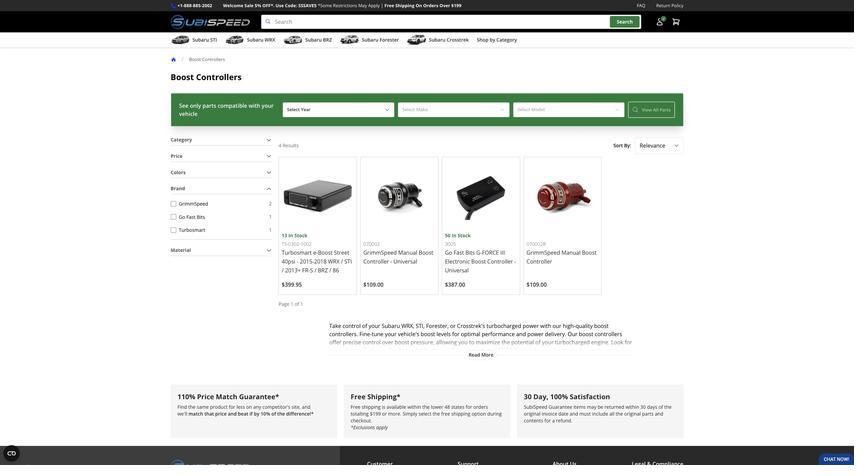 Task type: locate. For each thing, give the bounding box(es) containing it.
1 horizontal spatial parts
[[642, 411, 654, 417]]

controller down iii
[[488, 258, 513, 265]]

0 horizontal spatial go
[[179, 214, 185, 220]]

boost controllers down subaru sti
[[189, 56, 225, 62]]

*exclusions
[[351, 424, 375, 431]]

subaru inside take control of your subaru wrx, sti, forester, or crosstrek's turbocharged power with our high-quality boost controllers. fine-tune your vehicle's boost levels for optimal performance and power delivery. our boost controllers offer precise control over boost pressure, allowing you to maximize the potential of your turbocharged engine. look for trusted manufacturers like perrin performance, grimmspeed, and cobb tuning, known for their advanced engineering and reliable performance. experience improved throttle response, increased horsepower, and enhanced overall driving dynamics with our selection of boost controllers tailored for your subaru.
[[382, 322, 400, 330]]

sale
[[245, 2, 254, 9]]

date
[[559, 411, 569, 417]]

0 horizontal spatial by
[[254, 411, 259, 417]]

1 vertical spatial $199
[[370, 411, 381, 417]]

free
[[441, 411, 450, 417]]

cobb
[[498, 347, 513, 354]]

subaru right a subaru brz thumbnail image
[[305, 37, 322, 43]]

0 horizontal spatial $109.00
[[364, 281, 384, 289]]

1 vertical spatial sti
[[345, 258, 352, 265]]

48
[[445, 404, 450, 410]]

and down maximize
[[487, 347, 497, 354]]

grimmspeed inside grimmspeed manual boost controller - universal
[[364, 249, 397, 256]]

the right all
[[616, 411, 623, 417]]

original
[[524, 411, 541, 417], [625, 411, 641, 417]]

0 horizontal spatial grimmspeed
[[179, 200, 208, 207]]

for left less
[[229, 404, 235, 410]]

turbosmart down go fast bits
[[179, 227, 205, 233]]

0 horizontal spatial bits
[[197, 214, 205, 220]]

wrx,
[[402, 322, 415, 330]]

with right compatible
[[249, 102, 260, 110]]

subaru for subaru wrx
[[247, 37, 264, 43]]

returned
[[605, 404, 625, 410]]

1 horizontal spatial control
[[363, 339, 381, 346]]

shipping
[[362, 404, 381, 410], [452, 411, 471, 417]]

0 vertical spatial sti
[[210, 37, 217, 43]]

potential
[[512, 339, 534, 346]]

manual
[[398, 249, 417, 256], [562, 249, 581, 256]]

1 within from the left
[[408, 404, 421, 410]]

brz inside 13 in stock ts-0302-1002 turbosmart e-boost street 40psi - 2015-2018 wrx / sti / 2013+ fr-s / brz / 86
[[318, 267, 328, 274]]

electronic
[[445, 258, 470, 265]]

boost inside grimmspeed manual boost controller - universal
[[419, 249, 434, 256]]

1 vertical spatial our
[[367, 363, 376, 371]]

increased
[[499, 355, 524, 362]]

wrx left a subaru brz thumbnail image
[[265, 37, 275, 43]]

control up manufacturers at left bottom
[[363, 339, 381, 346]]

controllers up engine.
[[595, 330, 622, 338]]

iii
[[501, 249, 505, 256]]

sti inside 13 in stock ts-0302-1002 turbosmart e-boost street 40psi - 2015-2018 wrx / sti / 2013+ fr-s / brz / 86
[[345, 258, 352, 265]]

0 vertical spatial $199
[[452, 2, 462, 9]]

grimmspeed manual boost controller image
[[527, 160, 599, 232]]

or down is
[[382, 411, 387, 417]]

competitor's
[[263, 404, 290, 410]]

free shipping* free shipping is available within the lower 48 states for orders totalling $199 or more. simply select the free shipping option during checkout. *exclusions apply
[[351, 392, 502, 431]]

0302-
[[288, 241, 301, 247]]

fast right the go fast bits button
[[186, 214, 196, 220]]

manual inside grimmspeed manual boost controller
[[562, 249, 581, 256]]

4 results
[[279, 142, 299, 149]]

1 vertical spatial control
[[363, 339, 381, 346]]

subispeed logo image
[[171, 15, 250, 29], [171, 460, 250, 465]]

0 horizontal spatial control
[[343, 322, 361, 330]]

of down experience
[[402, 363, 407, 371]]

within up simply on the bottom
[[408, 404, 421, 410]]

shipping down states
[[452, 411, 471, 417]]

levels
[[437, 330, 451, 338]]

by inside shop by category dropdown button
[[490, 37, 495, 43]]

0 horizontal spatial or
[[382, 411, 387, 417]]

grimmspeed inside grimmspeed manual boost controller
[[527, 249, 560, 256]]

wrx inside 13 in stock ts-0302-1002 turbosmart e-boost street 40psi - 2015-2018 wrx / sti / 2013+ fr-s / brz / 86
[[328, 258, 340, 265]]

allowing
[[436, 339, 457, 346]]

boost controllers down boost controllers link
[[171, 71, 242, 83]]

1 vertical spatial turbocharged
[[555, 339, 590, 346]]

$387.00
[[445, 281, 465, 289]]

controller down the 070002r
[[527, 258, 552, 265]]

read more
[[469, 352, 494, 358]]

0 horizontal spatial controller
[[364, 258, 389, 265]]

1 horizontal spatial controllers
[[595, 330, 622, 338]]

of down competitor's
[[272, 411, 276, 417]]

of
[[295, 301, 299, 307], [362, 322, 367, 330], [536, 339, 541, 346], [402, 363, 407, 371], [659, 404, 663, 410], [272, 411, 276, 417]]

universal inside grimmspeed manual boost controller - universal
[[394, 258, 417, 265]]

1 horizontal spatial sti
[[345, 258, 352, 265]]

1 horizontal spatial turbocharged
[[555, 339, 590, 346]]

|
[[381, 2, 384, 9]]

include
[[592, 411, 608, 417]]

the inside take control of your subaru wrx, sti, forester, or crosstrek's turbocharged power with our high-quality boost controllers. fine-tune your vehicle's boost levels for optimal performance and power delivery. our boost controllers offer precise control over boost pressure, allowing you to maximize the potential of your turbocharged engine. look for trusted manufacturers like perrin performance, grimmspeed, and cobb tuning, known for their advanced engineering and reliable performance. experience improved throttle response, increased horsepower, and enhanced overall driving dynamics with our selection of boost controllers tailored for your subaru.
[[502, 339, 510, 346]]

bits
[[197, 214, 205, 220], [466, 249, 475, 256]]

2 within from the left
[[626, 404, 639, 410]]

subaru left forester at the top left of page
[[362, 37, 379, 43]]

control
[[343, 322, 361, 330], [363, 339, 381, 346]]

stock
[[295, 232, 308, 239], [458, 232, 471, 239]]

and up difference!*
[[302, 404, 311, 410]]

experience
[[397, 355, 425, 362]]

30 up subispeed
[[524, 392, 532, 401]]

1 vertical spatial free
[[351, 392, 366, 401]]

1 horizontal spatial stock
[[458, 232, 471, 239]]

by:
[[624, 142, 631, 149]]

0 vertical spatial controllers
[[202, 56, 225, 62]]

subaru inside subaru sti dropdown button
[[193, 37, 209, 43]]

2 controller from the left
[[488, 258, 513, 265]]

subaru for subaru brz
[[305, 37, 322, 43]]

1 manual from the left
[[398, 249, 417, 256]]

same
[[197, 404, 209, 410]]

1 in from the left
[[289, 232, 293, 239]]

1 horizontal spatial go
[[445, 249, 452, 256]]

parts
[[203, 102, 216, 110], [642, 411, 654, 417]]

controller down the 070002
[[364, 258, 389, 265]]

trusted
[[329, 347, 348, 354]]

1 horizontal spatial $199
[[452, 2, 462, 9]]

bits left g-
[[466, 249, 475, 256]]

Select Year button
[[283, 102, 395, 117]]

controllers down boost controllers link
[[196, 71, 242, 83]]

1 horizontal spatial grimmspeed
[[364, 249, 397, 256]]

0 vertical spatial brz
[[323, 37, 332, 43]]

manual for grimmspeed manual boost controller - universal
[[398, 249, 417, 256]]

by right if
[[254, 411, 259, 417]]

1 vertical spatial parts
[[642, 411, 654, 417]]

grimmspeed down the 070002r
[[527, 249, 560, 256]]

1 vertical spatial 30
[[641, 404, 646, 410]]

2 subispeed logo image from the top
[[171, 460, 250, 465]]

1 horizontal spatial or
[[450, 322, 456, 330]]

or up levels
[[450, 322, 456, 330]]

885-
[[193, 2, 202, 9]]

2013+
[[285, 267, 301, 274]]

price
[[171, 153, 183, 159], [197, 392, 214, 401]]

$199 up apply
[[370, 411, 381, 417]]

high-
[[563, 322, 576, 330]]

of right page
[[295, 301, 299, 307]]

0 horizontal spatial sti
[[210, 37, 217, 43]]

0 horizontal spatial within
[[408, 404, 421, 410]]

driving
[[615, 355, 632, 362]]

the down competitor's
[[277, 411, 285, 417]]

for left a
[[545, 418, 551, 424]]

with up delivery.
[[540, 322, 551, 330]]

1 vertical spatial price
[[197, 392, 214, 401]]

1 horizontal spatial fast
[[454, 249, 464, 256]]

1 vertical spatial brz
[[318, 267, 328, 274]]

match
[[189, 411, 203, 417]]

controller for grimmspeed manual boost controller
[[527, 258, 552, 265]]

1 horizontal spatial our
[[553, 322, 562, 330]]

to
[[469, 339, 475, 346]]

tailored
[[453, 363, 472, 371]]

tune
[[372, 330, 384, 338]]

boost down experience
[[408, 363, 423, 371]]

shipping left is
[[362, 404, 381, 410]]

response,
[[473, 355, 497, 362]]

engine.
[[591, 339, 610, 346]]

Select Make button
[[398, 102, 510, 117]]

boost inside 13 in stock ts-0302-1002 turbosmart e-boost street 40psi - 2015-2018 wrx / sti / 2013+ fr-s / brz / 86
[[318, 249, 333, 256]]

category button
[[171, 135, 272, 145]]

0 horizontal spatial parts
[[203, 102, 216, 110]]

subaru brz button
[[284, 34, 332, 47]]

grimmspeed manual boost controller - universal image
[[364, 160, 436, 232]]

0 vertical spatial by
[[490, 37, 495, 43]]

+1-
[[178, 2, 184, 9]]

boost up engine.
[[594, 322, 609, 330]]

parts right 'only'
[[203, 102, 216, 110]]

controller inside grimmspeed manual boost controller - universal
[[364, 258, 389, 265]]

0 vertical spatial or
[[450, 322, 456, 330]]

1 vertical spatial shipping
[[452, 411, 471, 417]]

material
[[171, 247, 191, 254]]

turbocharged down our
[[555, 339, 590, 346]]

for left their
[[553, 347, 561, 354]]

controller inside grimmspeed manual boost controller
[[527, 258, 552, 265]]

2 - from the left
[[391, 258, 392, 265]]

1 vertical spatial subispeed logo image
[[171, 460, 250, 465]]

any
[[253, 404, 261, 410]]

1 vertical spatial bits
[[466, 249, 475, 256]]

stock inside 13 in stock ts-0302-1002 turbosmart e-boost street 40psi - 2015-2018 wrx / sti / 2013+ fr-s / brz / 86
[[295, 232, 308, 239]]

0 horizontal spatial controllers
[[424, 363, 451, 371]]

0 vertical spatial wrx
[[265, 37, 275, 43]]

subaru inside subaru forester dropdown button
[[362, 37, 379, 43]]

shipping*
[[367, 392, 401, 401]]

GrimmSpeed button
[[171, 201, 176, 207]]

and inside 'find the same product for less on any competitor's site, and we'll'
[[302, 404, 311, 410]]

subaru inside subaru brz dropdown button
[[305, 37, 322, 43]]

controllers down improved
[[424, 363, 451, 371]]

0 horizontal spatial manual
[[398, 249, 417, 256]]

0 horizontal spatial stock
[[295, 232, 308, 239]]

0 horizontal spatial 30
[[524, 392, 532, 401]]

the up cobb
[[502, 339, 510, 346]]

0 horizontal spatial -
[[297, 258, 299, 265]]

2 horizontal spatial controller
[[527, 258, 552, 265]]

look
[[611, 339, 624, 346]]

subaru sti
[[193, 37, 217, 43]]

stock inside 50 in stock 3005 go fast bits g-force iii electronic boost controller - universal
[[458, 232, 471, 239]]

subaru left crosstrek
[[429, 37, 446, 43]]

brz left a subaru forester thumbnail image
[[323, 37, 332, 43]]

1 vertical spatial universal
[[445, 267, 469, 274]]

1 horizontal spatial universal
[[445, 267, 469, 274]]

sti up boost controllers link
[[210, 37, 217, 43]]

price up the colors
[[171, 153, 183, 159]]

1 horizontal spatial original
[[625, 411, 641, 417]]

go right the go fast bits button
[[179, 214, 185, 220]]

boost inside 50 in stock 3005 go fast bits g-force iii electronic boost controller - universal
[[471, 258, 486, 265]]

subaru up tune
[[382, 322, 400, 330]]

of right days
[[659, 404, 663, 410]]

in inside 50 in stock 3005 go fast bits g-force iii electronic boost controller - universal
[[452, 232, 457, 239]]

a subaru sti thumbnail image image
[[171, 35, 190, 45]]

our down performance. at the left of page
[[367, 363, 376, 371]]

2 stock from the left
[[458, 232, 471, 239]]

2 $109.00 from the left
[[527, 281, 547, 289]]

with down reliable
[[355, 363, 366, 371]]

within inside "30 day, 100% satisfaction subispeed guarantee items may be returned within 30 days of the original invoice date and must include all the original parts and contents for a refund."
[[626, 404, 639, 410]]

grimmspeed down the 070002
[[364, 249, 397, 256]]

in right 13
[[289, 232, 293, 239]]

0 horizontal spatial $199
[[370, 411, 381, 417]]

1 horizontal spatial bits
[[466, 249, 475, 256]]

wrx up 86 at left
[[328, 258, 340, 265]]

3 controller from the left
[[527, 258, 552, 265]]

1 controller from the left
[[364, 258, 389, 265]]

1 $109.00 from the left
[[364, 281, 384, 289]]

engineering
[[601, 347, 631, 354]]

enhanced
[[570, 355, 595, 362]]

0 vertical spatial 30
[[524, 392, 532, 401]]

- inside 13 in stock ts-0302-1002 turbosmart e-boost street 40psi - 2015-2018 wrx / sti / 2013+ fr-s / brz / 86
[[297, 258, 299, 265]]

grimmspeed for grimmspeed manual boost controller - universal
[[364, 249, 397, 256]]

0 horizontal spatial our
[[367, 363, 376, 371]]

0 horizontal spatial in
[[289, 232, 293, 239]]

home image
[[171, 57, 176, 62]]

brz down "2018" at left bottom
[[318, 267, 328, 274]]

1 horizontal spatial by
[[490, 37, 495, 43]]

1 horizontal spatial controller
[[488, 258, 513, 265]]

parts inside "30 day, 100% satisfaction subispeed guarantee items may be returned within 30 days of the original invoice date and must include all the original parts and contents for a refund."
[[642, 411, 654, 417]]

controllers down subaru sti
[[202, 56, 225, 62]]

subaru for subaru forester
[[362, 37, 379, 43]]

1 horizontal spatial manual
[[562, 249, 581, 256]]

- inside 50 in stock 3005 go fast bits g-force iii electronic boost controller - universal
[[515, 258, 516, 265]]

0 vertical spatial power
[[523, 322, 539, 330]]

bits right the go fast bits button
[[197, 214, 205, 220]]

subaru inside subaru wrx dropdown button
[[247, 37, 264, 43]]

2 in from the left
[[452, 232, 457, 239]]

for inside "30 day, 100% satisfaction subispeed guarantee items may be returned within 30 days of the original invoice date and must include all the original parts and contents for a refund."
[[545, 418, 551, 424]]

original up contents
[[524, 411, 541, 417]]

within right "returned"
[[626, 404, 639, 410]]

$199 right over
[[452, 2, 462, 9]]

grimmspeed for grimmspeed manual boost controller
[[527, 249, 560, 256]]

wrx inside dropdown button
[[265, 37, 275, 43]]

4
[[279, 142, 282, 149]]

1 vertical spatial boost controllers
[[171, 71, 242, 83]]

2 manual from the left
[[562, 249, 581, 256]]

turbosmart down 0302-
[[282, 249, 312, 256]]

1 horizontal spatial wrx
[[328, 258, 340, 265]]

parts down days
[[642, 411, 654, 417]]

the up select
[[422, 404, 430, 410]]

1 horizontal spatial within
[[626, 404, 639, 410]]

stock right 50
[[458, 232, 471, 239]]

3 - from the left
[[515, 258, 516, 265]]

sti down street
[[345, 258, 352, 265]]

Select Model button
[[513, 102, 625, 117]]

site,
[[292, 404, 301, 410]]

universal
[[394, 258, 417, 265], [445, 267, 469, 274]]

for right states
[[466, 404, 472, 410]]

see
[[179, 102, 189, 110]]

070002
[[364, 241, 380, 247]]

1 vertical spatial turbosmart
[[282, 249, 312, 256]]

and down the trusted
[[329, 355, 339, 362]]

find
[[178, 404, 187, 410]]

and down days
[[655, 411, 664, 417]]

0 vertical spatial subispeed logo image
[[171, 15, 250, 29]]

in for go
[[452, 232, 457, 239]]

30 left days
[[641, 404, 646, 410]]

price up same
[[197, 392, 214, 401]]

grimmspeed manual boost controller - universal
[[364, 249, 434, 265]]

1 vertical spatial controllers
[[196, 71, 242, 83]]

1 horizontal spatial $109.00
[[527, 281, 547, 289]]

control up controllers.
[[343, 322, 361, 330]]

the up the match
[[188, 404, 196, 410]]

0 horizontal spatial price
[[171, 153, 183, 159]]

advanced
[[575, 347, 600, 354]]

a subaru forester thumbnail image image
[[340, 35, 359, 45]]

original down "returned"
[[625, 411, 641, 417]]

grimmspeed,
[[451, 347, 486, 354]]

0 vertical spatial with
[[249, 102, 260, 110]]

1 vertical spatial fast
[[454, 249, 464, 256]]

30
[[524, 392, 532, 401], [641, 404, 646, 410]]

bits inside 50 in stock 3005 go fast bits g-force iii electronic boost controller - universal
[[466, 249, 475, 256]]

50
[[445, 232, 451, 239]]

material button
[[171, 245, 272, 256]]

controller
[[364, 258, 389, 265], [488, 258, 513, 265], [527, 258, 552, 265]]

fine-
[[360, 330, 372, 338]]

vehicle
[[179, 110, 198, 118]]

0 vertical spatial universal
[[394, 258, 417, 265]]

subaru brz
[[305, 37, 332, 43]]

in inside 13 in stock ts-0302-1002 turbosmart e-boost street 40psi - 2015-2018 wrx / sti / 2013+ fr-s / brz / 86
[[289, 232, 293, 239]]

turbocharged up performance
[[487, 322, 521, 330]]

controller inside 50 in stock 3005 go fast bits g-force iii electronic boost controller - universal
[[488, 258, 513, 265]]

stock for fast
[[458, 232, 471, 239]]

2 vertical spatial free
[[351, 404, 361, 410]]

boost inside grimmspeed manual boost controller
[[582, 249, 597, 256]]

grimmspeed manual boost controller
[[527, 249, 597, 265]]

brz
[[323, 37, 332, 43], [318, 267, 328, 274]]

shop by category button
[[477, 34, 517, 47]]

subaru inside 'subaru crosstrek' dropdown button
[[429, 37, 446, 43]]

our
[[568, 330, 578, 338]]

0 horizontal spatial universal
[[394, 258, 417, 265]]

subaru right 'a subaru wrx thumbnail image'
[[247, 37, 264, 43]]

manual inside grimmspeed manual boost controller - universal
[[398, 249, 417, 256]]

parts inside see only parts compatible with your vehicle
[[203, 102, 216, 110]]

select year image
[[385, 107, 390, 113]]

stock for 1002
[[295, 232, 308, 239]]

2 horizontal spatial grimmspeed
[[527, 249, 560, 256]]

brand button
[[171, 184, 272, 194]]

fast up the electronic
[[454, 249, 464, 256]]

$399.95
[[282, 281, 302, 289]]

1 vertical spatial go
[[445, 249, 452, 256]]

0 horizontal spatial wrx
[[265, 37, 275, 43]]

0 vertical spatial parts
[[203, 102, 216, 110]]

with inside see only parts compatible with your vehicle
[[249, 102, 260, 110]]

0 vertical spatial free
[[385, 2, 394, 9]]

- inside grimmspeed manual boost controller - universal
[[391, 258, 392, 265]]

in right 50
[[452, 232, 457, 239]]

2 vertical spatial with
[[355, 363, 366, 371]]

stock up 1002
[[295, 232, 308, 239]]

be
[[598, 404, 604, 410]]

0 horizontal spatial shipping
[[362, 404, 381, 410]]

by right shop
[[490, 37, 495, 43]]

1 horizontal spatial turbosmart
[[282, 249, 312, 256]]

1 horizontal spatial in
[[452, 232, 457, 239]]

40psi
[[282, 258, 295, 265]]

0 vertical spatial turbocharged
[[487, 322, 521, 330]]

0 horizontal spatial turbosmart
[[179, 227, 205, 233]]

1 horizontal spatial with
[[355, 363, 366, 371]]

our
[[553, 322, 562, 330], [367, 363, 376, 371]]

grimmspeed up go fast bits
[[179, 200, 208, 207]]

1 stock from the left
[[295, 232, 308, 239]]

policy
[[672, 2, 684, 9]]

Go Fast Bits button
[[171, 214, 176, 220]]

open widget image
[[3, 445, 20, 462]]

subaru right a subaru sti thumbnail image
[[193, 37, 209, 43]]

Turbosmart button
[[171, 228, 176, 233]]

1 - from the left
[[297, 258, 299, 265]]

2 horizontal spatial with
[[540, 322, 551, 330]]

our up delivery.
[[553, 322, 562, 330]]

1 original from the left
[[524, 411, 541, 417]]

1 subispeed logo image from the top
[[171, 15, 250, 29]]

0 vertical spatial control
[[343, 322, 361, 330]]



Task type: describe. For each thing, give the bounding box(es) containing it.
search input field
[[261, 15, 641, 29]]

subaru for subaru sti
[[193, 37, 209, 43]]

brz inside subaru brz dropdown button
[[323, 37, 332, 43]]

sssave5
[[298, 2, 317, 9]]

available
[[387, 404, 406, 410]]

a subaru wrx thumbnail image image
[[225, 35, 244, 45]]

use
[[276, 2, 284, 9]]

of up the known
[[536, 339, 541, 346]]

delivery.
[[545, 330, 567, 338]]

and down items at the right bottom of the page
[[570, 411, 578, 417]]

$109.00 for grimmspeed manual boost controller - universal
[[364, 281, 384, 289]]

that
[[204, 411, 214, 417]]

1 vertical spatial with
[[540, 322, 551, 330]]

boost down the quality
[[579, 330, 594, 338]]

or inside free shipping* free shipping is available within the lower 48 states for orders totalling $199 or more. simply select the free shipping option during checkout. *exclusions apply
[[382, 411, 387, 417]]

we'll
[[178, 411, 187, 417]]

on
[[246, 404, 252, 410]]

select model image
[[615, 107, 621, 113]]

*some restrictions may apply | free shipping on orders over $199
[[318, 2, 462, 9]]

their
[[562, 347, 574, 354]]

and up potential
[[516, 330, 526, 338]]

86
[[333, 267, 339, 274]]

search
[[617, 19, 633, 25]]

manufacturers
[[349, 347, 387, 354]]

shipping
[[395, 2, 415, 9]]

welcome
[[223, 2, 243, 9]]

category
[[497, 37, 517, 43]]

/ left 86 at left
[[329, 267, 331, 274]]

of up fine-
[[362, 322, 367, 330]]

states
[[451, 404, 465, 410]]

your inside see only parts compatible with your vehicle
[[262, 102, 274, 110]]

and down their
[[558, 355, 568, 362]]

for down response,
[[474, 363, 481, 371]]

price inside dropdown button
[[171, 153, 183, 159]]

110%
[[178, 392, 195, 401]]

guarantee
[[549, 404, 572, 410]]

0 horizontal spatial turbocharged
[[487, 322, 521, 330]]

1 horizontal spatial 30
[[641, 404, 646, 410]]

invoice
[[542, 411, 558, 417]]

go inside 50 in stock 3005 go fast bits g-force iii electronic boost controller - universal
[[445, 249, 452, 256]]

checkout.
[[351, 418, 372, 424]]

for up you
[[452, 330, 460, 338]]

quality
[[576, 322, 593, 330]]

grimmspeed for grimmspeed
[[179, 200, 208, 207]]

you
[[459, 339, 468, 346]]

1 vertical spatial power
[[528, 330, 544, 338]]

for inside 'find the same product for less on any competitor's site, and we'll'
[[229, 404, 235, 410]]

reliable
[[341, 355, 359, 362]]

option
[[472, 411, 486, 417]]

the inside 'find the same product for less on any competitor's site, and we'll'
[[188, 404, 196, 410]]

the right days
[[665, 404, 672, 410]]

fast inside 50 in stock 3005 go fast bits g-force iii electronic boost controller - universal
[[454, 249, 464, 256]]

e-
[[313, 249, 318, 256]]

070002r
[[527, 241, 546, 247]]

crosstrek's
[[457, 322, 485, 330]]

vehicle's
[[398, 330, 419, 338]]

manual for grimmspeed manual boost controller
[[562, 249, 581, 256]]

price
[[215, 411, 227, 417]]

0 vertical spatial our
[[553, 322, 562, 330]]

2015-
[[300, 258, 314, 265]]

a subaru brz thumbnail image image
[[284, 35, 303, 45]]

may
[[587, 404, 597, 410]]

0 vertical spatial turbosmart
[[179, 227, 205, 233]]

within inside free shipping* free shipping is available within the lower 48 states for orders totalling $199 or more. simply select the free shipping option during checkout. *exclusions apply
[[408, 404, 421, 410]]

subaru wrx button
[[225, 34, 275, 47]]

boost up pressure,
[[421, 330, 435, 338]]

0 vertical spatial fast
[[186, 214, 196, 220]]

or inside take control of your subaru wrx, sti, forester, or crosstrek's turbocharged power with our high-quality boost controllers. fine-tune your vehicle's boost levels for optimal performance and power delivery. our boost controllers offer precise control over boost pressure, allowing you to maximize the potential of your turbocharged engine. look for trusted manufacturers like perrin performance, grimmspeed, and cobb tuning, known for their advanced engineering and reliable performance. experience improved throttle response, increased horsepower, and enhanced overall driving dynamics with our selection of boost controllers tailored for your subaru.
[[450, 322, 456, 330]]

all
[[610, 411, 615, 417]]

ts-
[[282, 241, 288, 247]]

horsepower,
[[525, 355, 557, 362]]

universal inside 50 in stock 3005 go fast bits g-force iii electronic boost controller - universal
[[445, 267, 469, 274]]

subaru sti button
[[171, 34, 217, 47]]

1002
[[301, 241, 312, 247]]

maximize
[[476, 339, 500, 346]]

see only parts compatible with your vehicle
[[179, 102, 274, 118]]

page
[[279, 301, 290, 307]]

/ right the s
[[315, 267, 317, 274]]

0 vertical spatial controllers
[[595, 330, 622, 338]]

select make image
[[500, 107, 505, 113]]

Select... button
[[636, 138, 684, 154]]

controllers.
[[329, 330, 358, 338]]

faq link
[[637, 2, 646, 9]]

take
[[329, 322, 341, 330]]

+1-888-885-2002 link
[[178, 2, 212, 9]]

1 horizontal spatial price
[[197, 392, 214, 401]]

subaru forester button
[[340, 34, 399, 47]]

/ left 2013+
[[282, 267, 284, 274]]

must
[[580, 411, 591, 417]]

select
[[419, 411, 432, 417]]

$109.00 for grimmspeed manual boost controller
[[527, 281, 547, 289]]

return policy link
[[657, 2, 684, 9]]

over
[[440, 2, 450, 9]]

return policy
[[657, 2, 684, 9]]

2 original from the left
[[625, 411, 641, 417]]

100%
[[550, 392, 568, 401]]

0 vertical spatial boost controllers
[[189, 56, 225, 62]]

fr-
[[302, 267, 310, 274]]

colors button
[[171, 167, 272, 178]]

controller for grimmspeed manual boost controller - universal
[[364, 258, 389, 265]]

more
[[482, 352, 494, 358]]

*some
[[318, 2, 332, 9]]

/ right 'home' 'icon'
[[182, 56, 184, 63]]

0 vertical spatial bits
[[197, 214, 205, 220]]

is
[[382, 404, 386, 410]]

for inside free shipping* free shipping is available within the lower 48 states for orders totalling $199 or more. simply select the free shipping option during checkout. *exclusions apply
[[466, 404, 472, 410]]

0 vertical spatial go
[[179, 214, 185, 220]]

turbosmart e-boost street 40psi - 2015-2018 wrx / sti / 2013+ fr-s / brz / 86 image
[[282, 160, 354, 232]]

and left beat
[[228, 411, 237, 417]]

orders
[[423, 2, 439, 9]]

2002
[[202, 2, 212, 9]]

only
[[190, 102, 201, 110]]

boost controllers link
[[189, 56, 230, 62]]

shop by category
[[477, 37, 517, 43]]

a subaru crosstrek thumbnail image image
[[407, 35, 426, 45]]

orders
[[474, 404, 488, 410]]

throttle
[[452, 355, 471, 362]]

sti inside dropdown button
[[210, 37, 217, 43]]

the down lower
[[433, 411, 440, 417]]

optimal
[[461, 330, 481, 338]]

select... image
[[674, 143, 679, 148]]

subispeed
[[524, 404, 548, 410]]

difference!*
[[286, 411, 314, 417]]

$199 inside free shipping* free shipping is available within the lower 48 states for orders totalling $199 or more. simply select the free shipping option during checkout. *exclusions apply
[[370, 411, 381, 417]]

faq
[[637, 2, 646, 9]]

/ down street
[[341, 258, 343, 265]]

performance.
[[361, 355, 395, 362]]

1 vertical spatial by
[[254, 411, 259, 417]]

go fast bits
[[179, 214, 205, 220]]

0 vertical spatial shipping
[[362, 404, 381, 410]]

sti,
[[416, 322, 425, 330]]

for right look
[[625, 339, 632, 346]]

of inside "30 day, 100% satisfaction subispeed guarantee items may be returned within 30 days of the original invoice date and must include all the original parts and contents for a refund."
[[659, 404, 663, 410]]

10%
[[261, 411, 270, 417]]

search button
[[610, 16, 640, 28]]

subaru for subaru crosstrek
[[429, 37, 446, 43]]

button image
[[656, 18, 664, 26]]

go fast bits g-force iii electronic boost controller - universal image
[[445, 160, 517, 232]]

subaru crosstrek button
[[407, 34, 469, 47]]

may
[[359, 2, 367, 9]]

off*.
[[262, 2, 275, 9]]

turbosmart inside 13 in stock ts-0302-1002 turbosmart e-boost street 40psi - 2015-2018 wrx / sti / 2013+ fr-s / brz / 86
[[282, 249, 312, 256]]

boost up the perrin
[[395, 339, 409, 346]]

in for 0302-
[[289, 232, 293, 239]]

street
[[334, 249, 349, 256]]

1 horizontal spatial shipping
[[452, 411, 471, 417]]



Task type: vqa. For each thing, say whether or not it's contained in the screenshot.
Decrement image
no



